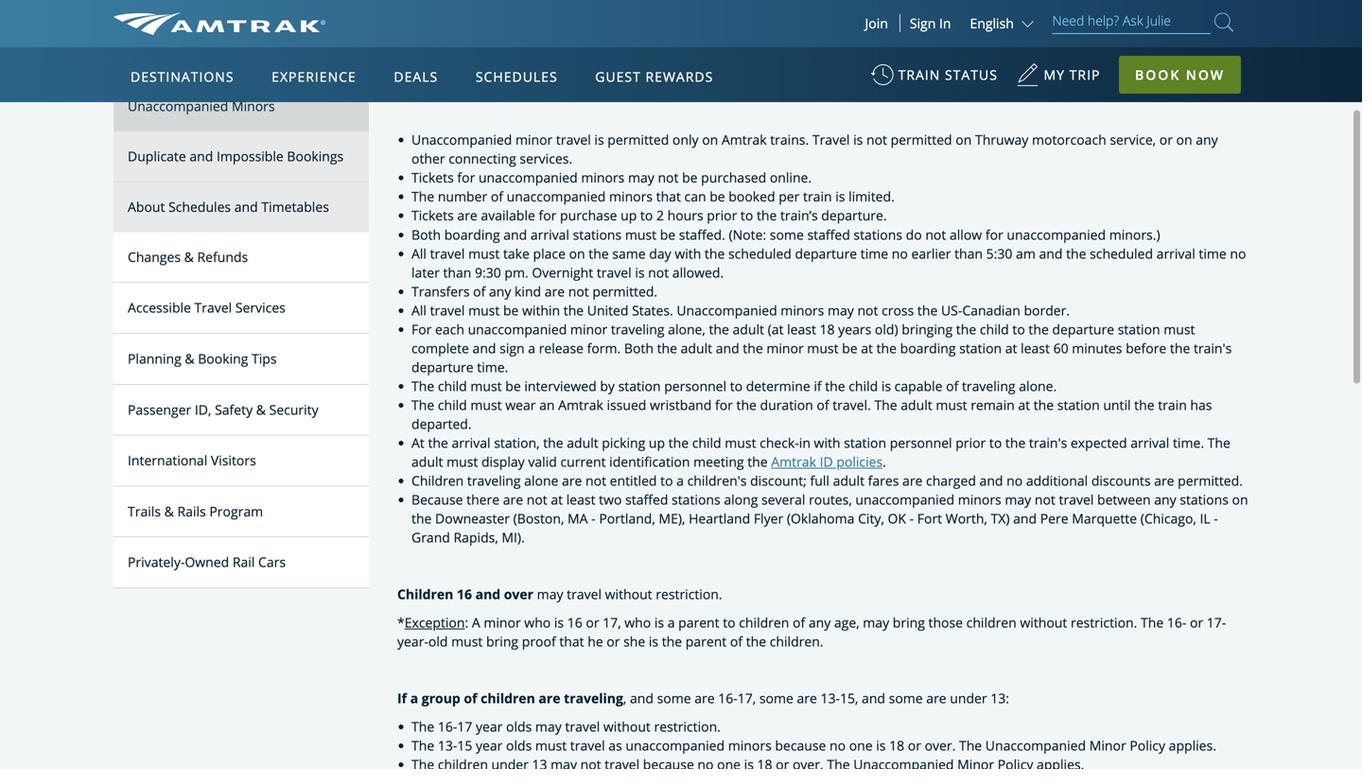 Task type: vqa. For each thing, say whether or not it's contained in the screenshot.
top Sacramento
no



Task type: describe. For each thing, give the bounding box(es) containing it.
unaccompanied up "connecting"
[[412, 131, 512, 149]]

my trip
[[1044, 66, 1101, 84]]

those
[[929, 614, 963, 632]]

minor down (at
[[767, 339, 804, 357]]

1 horizontal spatial who
[[625, 614, 651, 632]]

on inside children traveling alone are not entitled to a children's discount; full adult fares are charged and no additional discounts are permitted. because there are not at least two staffed stations along several routes, unaccompanied minors may not travel between any stations on the downeaster (boston, ma - portland, me), heartland flyer (oklahoma city, ok - fort worth, tx) and pere marquette (chicago, il - grand rapids, mi).
[[1232, 491, 1249, 509]]

age,
[[834, 614, 860, 632]]

station left until
[[1058, 396, 1100, 414]]

transfers
[[412, 282, 470, 300]]

below).
[[594, 55, 639, 73]]

0 horizontal spatial train
[[803, 188, 832, 206]]

1 vertical spatial 16-
[[718, 689, 738, 707]]

and left sign
[[473, 339, 496, 357]]

must down sign
[[471, 377, 502, 395]]

the inside children traveling alone are not entitled to a children's discount; full adult fares are charged and no additional discounts are permitted. because there are not at least two staffed stations along several routes, unaccompanied minors may not travel between any stations on the downeaster (boston, ma - portland, me), heartland flyer (oklahoma city, ok - fort worth, tx) and pere marquette (chicago, il - grand rapids, mi).
[[412, 509, 432, 527]]

determine
[[746, 377, 811, 395]]

changes & refunds
[[128, 248, 248, 266]]

1 horizontal spatial both
[[624, 339, 654, 357]]

1 horizontal spatial than
[[955, 244, 983, 262]]

of up available
[[491, 188, 503, 206]]

are up (chicago,
[[1154, 472, 1175, 490]]

at the arrival station, the adult picking up the child must check-in with station personnel prior to the train's expected arrival time. the adult must display valid current identification meeting the
[[412, 434, 1231, 471]]

minors
[[232, 97, 275, 115]]

2 year from the top
[[476, 737, 503, 755]]

unaccompanied inside may travel unaccompanied in accordance with the amtrak unaccompanied minor policy.
[[835, 36, 934, 54]]

station up the before
[[1118, 320, 1161, 338]]

the inside at the arrival station, the adult picking up the child must check-in with station personnel prior to the train's expected arrival time. the adult must display valid current identification meeting the
[[1208, 434, 1231, 452]]

18 inside "may not travel unaccompanied. they must travel with another person who is at least 18 years old (see *exception below)."
[[762, 36, 777, 54]]

are right the there
[[503, 491, 523, 509]]

connecting
[[449, 150, 516, 168]]

are up over.
[[927, 689, 947, 707]]

schedules
[[476, 68, 558, 86]]

be up wear
[[505, 377, 521, 395]]

least right (at
[[787, 320, 816, 338]]

(at
[[768, 320, 784, 338]]

any down 9:30
[[489, 282, 511, 300]]

travel up he
[[567, 585, 602, 603]]

arrival up discounts
[[1131, 434, 1170, 452]]

to up (note:
[[741, 206, 753, 224]]

prior inside at the arrival station, the adult picking up the child must check-in with station personnel prior to the train's expected arrival time. the adult must display valid current identification meeting the
[[956, 434, 986, 452]]

the inside may travel unaccompanied in accordance with the amtrak unaccompanied minor policy.
[[1056, 36, 1076, 54]]

and right 12
[[540, 17, 565, 35]]

the 16-17 year olds may travel without restriction. the 13-15 year olds must travel as unaccompanied minors because no one is 18 or over. the unaccompanied minor policy applies.
[[412, 718, 1217, 755]]

in inside may travel unaccompanied in accordance with the amtrak unaccompanied minor policy.
[[937, 36, 948, 54]]

personnel inside the unaccompanied minor travel is permitted only on amtrak trains. travel is not permitted on thruway motorcoach service, or on any other connecting services. tickets for unaccompanied minors may not be purchased online. the number of unaccompanied minors that can be booked per train is limited. tickets are available for purchase up to 2 hours prior to the train's departure. both boarding and arrival stations must be staffed. (note: some staffed stations do not allow for unaccompanied minors.) all travel must take place on the same day with the scheduled departure time no earlier than 5:30 am and the scheduled arrival time no later than 9:30 pm. overnight travel is not allowed. transfers of any kind are not permitted. all travel must be within the united states. unaccompanied minors may not cross the us-canadian border. for each unaccompanied minor traveling alone, the adult (at least 18 years old) bringing the child to the departure station must complete and sign a release form. both the adult and the minor must be at the boarding station at least 60 minutes before the train's departure time. the child must be interviewed by station personnel to determine if the child is capable of traveling alone. the child must wear an amtrak issued wristband for the duration of travel. the adult must remain at the station until the train has departed.
[[664, 377, 727, 395]]

some right 15,
[[889, 689, 923, 707]]

policy
[[1130, 737, 1166, 755]]

& for refunds
[[184, 248, 194, 266]]

at down alone.
[[1018, 396, 1030, 414]]

if a group of children are traveling , and some are 16-17, some are 13-15, and some are under 13:
[[397, 689, 1010, 707]]

unaccompanied minors
[[128, 97, 275, 115]]

minor up services.
[[516, 131, 553, 149]]

1 scheduled from the left
[[728, 244, 792, 262]]

the down old)
[[877, 339, 897, 357]]

expected
[[1071, 434, 1127, 452]]

16- inside the 16-17 year olds may travel without restriction. the 13-15 year olds must travel as unaccompanied minors because no one is 18 or over. the unaccompanied minor policy applies.
[[438, 718, 457, 736]]

must up if
[[807, 339, 839, 357]]

must down 9:30
[[468, 301, 500, 319]]

13- inside the 16-17 year olds may travel without restriction. the 13-15 year olds must travel as unaccompanied minors because no one is 18 or over. the unaccompanied minor policy applies.
[[438, 737, 457, 755]]

the left "children."
[[746, 633, 766, 651]]

and right duplicate
[[190, 147, 213, 165]]

my
[[1044, 66, 1065, 84]]

2 time from the left
[[1199, 244, 1227, 262]]

0 vertical spatial bring
[[893, 614, 925, 632]]

the right 'she'
[[662, 633, 682, 651]]

destinations
[[131, 68, 234, 86]]

is down same
[[635, 263, 645, 281]]

changes
[[128, 248, 181, 266]]

display
[[482, 453, 525, 471]]

regions map image
[[184, 158, 638, 423]]

0 horizontal spatial than
[[443, 263, 472, 281]]

time. inside the unaccompanied minor travel is permitted only on amtrak trains. travel is not permitted on thruway motorcoach service, or on any other connecting services. tickets for unaccompanied minors may not be purchased online. the number of unaccompanied minors that can be booked per train is limited. tickets are available for purchase up to 2 hours prior to the train's departure. both boarding and arrival stations must be staffed. (note: some staffed stations do not allow for unaccompanied minors.) all travel must take place on the same day with the scheduled departure time no earlier than 5:30 am and the scheduled arrival time no later than 9:30 pm. overnight travel is not allowed. transfers of any kind are not permitted. all travel must be within the united states. unaccompanied minors may not cross the us-canadian border. for each unaccompanied minor traveling alone, the adult (at least 18 years old) bringing the child to the departure station must complete and sign a release form. both the adult and the minor must be at the boarding station at least 60 minutes before the train's departure time. the child must be interviewed by station personnel to determine if the child is capable of traveling alone. the child must wear an amtrak issued wristband for the duration of travel. the adult must remain at the station until the train has departed.
[[477, 358, 508, 376]]

may inside the 16-17 year olds may travel without restriction. the 13-15 year olds must travel as unaccompanied minors because no one is 18 or over. the unaccompanied minor policy applies.
[[535, 718, 562, 736]]

unaccompanied up alone,
[[677, 301, 777, 319]]

at
[[412, 434, 425, 452]]

amtrak inside may travel unaccompanied in accordance with the amtrak unaccompanied minor policy.
[[1080, 36, 1125, 54]]

traveling up as
[[564, 689, 623, 707]]

policy.
[[979, 55, 1018, 73]]

kind
[[515, 282, 541, 300]]

about schedules and timetables link
[[114, 182, 369, 232]]

experience button
[[264, 50, 364, 103]]

experience
[[272, 68, 356, 86]]

are down current
[[562, 472, 582, 490]]

must up the meeting
[[725, 434, 756, 452]]

the inside : a minor who is 16 or 17, who is a parent to children of any age, may bring those children without restriction. the 16- or 17- year-old must bring proof that he or she is the parent of the children.
[[1141, 614, 1164, 632]]

1 horizontal spatial 17,
[[738, 689, 756, 707]]

planning & booking tips
[[128, 350, 277, 368]]

old inside : a minor who is 16 or 17, who is a parent to children of any age, may bring those children without restriction. the 16- or 17- year-old must bring proof that he or she is the parent of the children.
[[429, 633, 448, 651]]

adult down the capable
[[901, 396, 933, 414]]

to down canadian
[[1013, 320, 1025, 338]]

1 year from the top
[[476, 718, 503, 736]]

before
[[1126, 339, 1167, 357]]

be up day
[[660, 225, 676, 243]]

arrival down departed.
[[452, 434, 491, 452]]

by
[[600, 377, 615, 395]]

not up (boston,
[[527, 491, 548, 509]]

pere
[[1040, 509, 1069, 527]]

search icon image
[[1215, 9, 1234, 35]]

is inside "may not travel unaccompanied. they must travel with another person who is at least 18 years old (see *exception below)."
[[701, 36, 710, 54]]

1 olds from the top
[[506, 718, 532, 736]]

personnel inside at the arrival station, the adult picking up the child must check-in with station personnel prior to the train's expected arrival time. the adult must display valid current identification meeting the
[[890, 434, 952, 452]]

may inside may travel unaccompanied in accordance with the amtrak unaccompanied minor policy.
[[1046, 17, 1072, 35]]

0 vertical spatial parent
[[679, 614, 720, 632]]

changes & refunds link
[[114, 232, 369, 283]]

english button
[[970, 14, 1038, 32]]

the up identification
[[669, 434, 689, 452]]

must left display
[[447, 453, 478, 471]]

person
[[624, 36, 667, 54]]

minors inside children traveling alone are not entitled to a children's discount; full adult fares are charged and no additional discounts are permitted. because there are not at least two staffed stations along several routes, unaccompanied minors may not travel between any stations on the downeaster (boston, ma - portland, me), heartland flyer (oklahoma city, ok - fort worth, tx) and pere marquette (chicago, il - grand rapids, mi).
[[958, 491, 1002, 509]]

allow
[[950, 225, 982, 243]]

the down alone.
[[1034, 396, 1054, 414]]

take
[[503, 244, 530, 262]]

some right ,
[[657, 689, 691, 707]]

of down if
[[817, 396, 829, 414]]

services.
[[520, 150, 573, 168]]

may inside children traveling alone are not entitled to a children's discount; full adult fares are charged and no additional discounts are permitted. because there are not at least two staffed stations along several routes, unaccompanied minors may not travel between any stations on the downeaster (boston, ma - portland, me), heartland flyer (oklahoma city, ok - fort worth, tx) and pere marquette (chicago, il - grand rapids, mi).
[[1005, 491, 1032, 509]]

0 vertical spatial under
[[569, 17, 608, 35]]

il
[[1200, 509, 1211, 527]]

amtrak up purchased
[[722, 131, 767, 149]]

other
[[412, 150, 445, 168]]

marquette
[[1072, 509, 1137, 527]]

adult up current
[[567, 434, 599, 452]]

16 inside : a minor who is 16 or 17, who is a parent to children of any age, may bring those children without restriction. the 16- or 17- year-old must bring proof that he or she is the parent of the children.
[[567, 614, 583, 632]]

of right the capable
[[946, 377, 959, 395]]

13:
[[991, 689, 1010, 707]]

who inside "may not travel unaccompanied. they must travel with another person who is at least 18 years old (see *exception below)."
[[671, 36, 697, 54]]

another
[[571, 36, 620, 54]]

staffed inside children traveling alone are not entitled to a children's discount; full adult fares are charged and no additional discounts are permitted. because there are not at least two staffed stations along several routes, unaccompanied minors may not travel between any stations on the downeaster (boston, ma - portland, me), heartland flyer (oklahoma city, ok - fort worth, tx) and pere marquette (chicago, il - grand rapids, mi).
[[625, 491, 668, 509]]

are down overnight
[[545, 282, 565, 300]]

of left "children."
[[730, 633, 743, 651]]

unaccompanied inside may travel unaccompanied in accordance with the amtrak unaccompanied minor policy.
[[835, 55, 935, 73]]

* exception
[[397, 614, 465, 632]]

any inside : a minor who is 16 or 17, who is a parent to children of any age, may bring those children without restriction. the 16- or 17- year-old must bring proof that he or she is the parent of the children.
[[809, 614, 831, 632]]

cross
[[882, 301, 914, 319]]

canadian
[[963, 301, 1021, 319]]

unaccompanied down services.
[[479, 169, 578, 187]]

0 horizontal spatial departure
[[412, 358, 474, 376]]

remain
[[971, 396, 1015, 414]]

per
[[779, 188, 800, 206]]

and right tx)
[[1013, 509, 1037, 527]]

station,
[[494, 434, 540, 452]]

no inside children traveling alone are not entitled to a children's discount; full adult fares are charged and no additional discounts are permitted. because there are not at least two staffed stations along several routes, unaccompanied minors may not travel between any stations on the downeaster (boston, ma - portland, me), heartland flyer (oklahoma city, ok - fort worth, tx) and pere marquette (chicago, il - grand rapids, mi).
[[1007, 472, 1023, 490]]

minor inside may travel unaccompanied in accordance with the amtrak unaccompanied minor policy.
[[939, 55, 975, 73]]

up inside the unaccompanied minor travel is permitted only on amtrak trains. travel is not permitted on thruway motorcoach service, or on any other connecting services. tickets for unaccompanied minors may not be purchased online. the number of unaccompanied minors that can be booked per train is limited. tickets are available for purchase up to 2 hours prior to the train's departure. both boarding and arrival stations must be staffed. (note: some staffed stations do not allow for unaccompanied minors.) all travel must take place on the same day with the scheduled departure time no earlier than 5:30 am and the scheduled arrival time no later than 9:30 pm. overnight travel is not allowed. transfers of any kind are not permitted. all travel must be within the united states. unaccompanied minors may not cross the us-canadian border. for each unaccompanied minor traveling alone, the adult (at least 18 years old) bringing the child to the departure station must complete and sign a release form. both the adult and the minor must be at the boarding station at least 60 minutes before the train's departure time. the child must be interviewed by station personnel to determine if the child is capable of traveling alone. the child must wear an amtrak issued wristband for the duration of travel. the adult must remain at the station until the train has departed.
[[621, 206, 637, 224]]

or up he
[[586, 614, 599, 632]]

some up because
[[760, 689, 794, 707]]

unaccompanied inside the 16-17 year olds may travel without restriction. the 13-15 year olds must travel as unaccompanied minors because no one is 18 or over. the unaccompanied minor policy applies.
[[986, 737, 1086, 755]]

planning
[[128, 350, 181, 368]]

13,
[[894, 17, 913, 35]]

and up tx)
[[980, 472, 1003, 490]]

0 vertical spatial 13-
[[821, 689, 840, 707]]

downeaster
[[435, 509, 510, 527]]

:
[[465, 614, 469, 632]]

day
[[649, 244, 671, 262]]

arrival up place
[[531, 225, 570, 243]]

states.
[[632, 301, 673, 319]]

she
[[624, 633, 646, 651]]

is down the guest
[[595, 131, 604, 149]]

is up proof
[[554, 614, 564, 632]]

14
[[917, 17, 932, 35]]

18 inside the unaccompanied minor travel is permitted only on amtrak trains. travel is not permitted on thruway motorcoach service, or on any other connecting services. tickets for unaccompanied minors may not be purchased online. the number of unaccompanied minors that can be booked per train is limited. tickets are available for purchase up to 2 hours prior to the train's departure. both boarding and arrival stations must be staffed. (note: some staffed stations do not allow for unaccompanied minors.) all travel must take place on the same day with the scheduled departure time no earlier than 5:30 am and the scheduled arrival time no later than 9:30 pm. overnight travel is not allowed. transfers of any kind are not permitted. all travel must be within the united states. unaccompanied minors may not cross the us-canadian border. for each unaccompanied minor traveling alone, the adult (at least 18 years old) bringing the child to the departure station must complete and sign a release form. both the adult and the minor must be at the boarding station at least 60 minutes before the train's departure time. the child must be interviewed by station personnel to determine if the child is capable of traveling alone. the child must wear an amtrak issued wristband for the duration of travel. the adult must remain at the station until the train has departed.
[[820, 320, 835, 338]]

available
[[481, 206, 535, 224]]

(oklahoma
[[787, 509, 855, 527]]

(boston,
[[513, 509, 564, 527]]

timetables
[[261, 198, 329, 216]]

privately-owned rail cars
[[128, 553, 286, 571]]

program
[[209, 502, 263, 520]]

and right the am
[[1039, 244, 1063, 262]]

about schedules and timetables
[[128, 198, 329, 216]]

is left the capable
[[882, 377, 891, 395]]

travel left as
[[570, 737, 605, 755]]

arrival down minors.) on the top right of page
[[1157, 244, 1196, 262]]

old inside "may not travel unaccompanied. they must travel with another person who is at least 18 years old (see *exception below)."
[[472, 55, 491, 73]]

17-
[[1207, 614, 1226, 632]]

1 vertical spatial parent
[[686, 633, 727, 651]]

the right alone,
[[709, 320, 729, 338]]

may not travel unaccompanied. they must travel with another person who is at least 18 years old (see *exception below).
[[435, 17, 807, 73]]

restriction. inside : a minor who is 16 or 17, who is a parent to children of any age, may bring those children without restriction. the 16- or 17- year-old must bring proof that he or she is the parent of the children.
[[1071, 614, 1138, 632]]

16- inside : a minor who is 16 or 17, who is a parent to children of any age, may bring those children without restriction. the 16- or 17- year-old must bring proof that he or she is the parent of the children.
[[1167, 614, 1187, 632]]

fort
[[918, 509, 942, 527]]

book now
[[1135, 66, 1225, 84]]

the down remain
[[1006, 434, 1026, 452]]

and right ,
[[630, 689, 654, 707]]

unaccompanied up the am
[[1007, 225, 1106, 243]]

children for children 16 and over may travel without restriction.
[[397, 585, 454, 603]]

adult inside children traveling alone are not entitled to a children's discount; full adult fares are charged and no additional discounts are permitted. because there are not at least two staffed stations along several routes, unaccompanied minors may not travel between any stations on the downeaster (boston, ma - portland, me), heartland flyer (oklahoma city, ok - fort worth, tx) and pere marquette (chicago, il - grand rapids, mi).
[[833, 472, 865, 490]]

travel inside the unaccompanied minor travel is permitted only on amtrak trains. travel is not permitted on thruway motorcoach service, or on any other connecting services. tickets for unaccompanied minors may not be purchased online. the number of unaccompanied minors that can be booked per train is limited. tickets are available for purchase up to 2 hours prior to the train's departure. both boarding and arrival stations must be staffed. (note: some staffed stations do not allow for unaccompanied minors.) all travel must take place on the same day with the scheduled departure time no earlier than 5:30 am and the scheduled arrival time no later than 9:30 pm. overnight travel is not allowed. transfers of any kind are not permitted. all travel must be within the united states. unaccompanied minors may not cross the us-canadian border. for each unaccompanied minor traveling alone, the adult (at least 18 years old) bringing the child to the departure station must complete and sign a release form. both the adult and the minor must be at the boarding station at least 60 minutes before the train's departure time. the child must be interviewed by station personnel to determine if the child is capable of traveling alone. the child must wear an amtrak issued wristband for the duration of travel. the adult must remain at the station until the train has departed.
[[813, 131, 850, 149]]

earlier
[[912, 244, 951, 262]]

1 tickets from the top
[[412, 169, 454, 187]]

travel inside children traveling alone are not entitled to a children's discount; full adult fares are charged and no additional discounts are permitted. because there are not at least two staffed stations along several routes, unaccompanied minors may not travel between any stations on the downeaster (boston, ma - portland, me), heartland flyer (oklahoma city, ok - fort worth, tx) and pere marquette (chicago, il - grand rapids, mi).
[[1059, 491, 1094, 509]]

1 - from the left
[[592, 509, 596, 527]]

tips
[[252, 350, 277, 368]]

is up if a group of children are traveling , and some are 16-17, some are 13-15, and some are under 13:
[[655, 614, 664, 632]]

the right within
[[564, 301, 584, 319]]

up inside at the arrival station, the adult picking up the child must check-in with station personnel prior to the train's expected arrival time. the adult must display valid current identification meeting the
[[649, 434, 665, 452]]

least left 60
[[1021, 339, 1050, 357]]

one
[[849, 737, 873, 755]]

travel inside may travel unaccompanied in accordance with the amtrak unaccompanied minor policy.
[[1075, 17, 1110, 35]]

are right fares
[[903, 472, 923, 490]]

at inside children traveling alone are not entitled to a children's discount; full adult fares are charged and no additional discounts are permitted. because there are not at least two staffed stations along several routes, unaccompanied minors may not travel between any stations on the downeaster (boston, ma - portland, me), heartland flyer (oklahoma city, ok - fort worth, tx) and pere marquette (chicago, il - grand rapids, mi).
[[551, 491, 563, 509]]

unaccompanied.
[[704, 17, 807, 35]]

the up determine
[[743, 339, 763, 357]]

amtrak down check-
[[771, 453, 816, 471]]

is right 'she'
[[649, 633, 659, 651]]

that inside the unaccompanied minor travel is permitted only on amtrak trains. travel is not permitted on thruway motorcoach service, or on any other connecting services. tickets for unaccompanied minors may not be purchased online. the number of unaccompanied minors that can be booked per train is limited. tickets are available for purchase up to 2 hours prior to the train's departure. both boarding and arrival stations must be staffed. (note: some staffed stations do not allow for unaccompanied minors.) all travel must take place on the same day with the scheduled departure time no earlier than 5:30 am and the scheduled arrival time no later than 9:30 pm. overnight travel is not allowed. transfers of any kind are not permitted. all travel must be within the united states. unaccompanied minors may not cross the us-canadian border. for each unaccompanied minor traveling alone, the adult (at least 18 years old) bringing the child to the departure station must complete and sign a release form. both the adult and the minor must be at the boarding station at least 60 minutes before the train's departure time. the child must be interviewed by station personnel to determine if the child is capable of traveling alone. the child must wear an amtrak issued wristband for the duration of travel. the adult must remain at the station until the train has departed.
[[656, 188, 681, 206]]

0 vertical spatial years
[[982, 17, 1018, 35]]

least inside "may not travel unaccompanied. they must travel with another person who is at least 18 years old (see *exception below)."
[[729, 36, 758, 54]]

years inside the unaccompanied minor travel is permitted only on amtrak trains. travel is not permitted on thruway motorcoach service, or on any other connecting services. tickets for unaccompanied minors may not be purchased online. the number of unaccompanied minors that can be booked per train is limited. tickets are available for purchase up to 2 hours prior to the train's departure. both boarding and arrival stations must be staffed. (note: some staffed stations do not allow for unaccompanied minors.) all travel must take place on the same day with the scheduled departure time no earlier than 5:30 am and the scheduled arrival time no later than 9:30 pm. overnight travel is not allowed. transfers of any kind are not permitted. all travel must be within the united states. unaccompanied minors may not cross the us-canadian border. for each unaccompanied minor traveling alone, the adult (at least 18 years old) bringing the child to the departure station must complete and sign a release form. both the adult and the minor must be at the boarding station at least 60 minutes before the train's departure time. the child must be interviewed by station personnel to determine if the child is capable of traveling alone. the child must wear an amtrak issued wristband for the duration of travel. the adult must remain at the station until the train has departed.
[[838, 320, 872, 338]]

now
[[1186, 66, 1225, 84]]

the up the bringing
[[918, 301, 938, 319]]

grand
[[412, 528, 450, 546]]

must down the capable
[[936, 396, 968, 414]]

train
[[899, 66, 941, 84]]

not down overnight
[[568, 282, 589, 300]]

without inside : a minor who is 16 or 17, who is a parent to children of any age, may bring those children without restriction. the 16- or 17- year-old must bring proof that he or she is the parent of the children.
[[1020, 614, 1068, 632]]

1 vertical spatial departure
[[1053, 320, 1115, 338]]

the right the am
[[1066, 244, 1087, 262]]

0 vertical spatial 15
[[964, 17, 979, 35]]

impossible
[[217, 147, 284, 165]]

minor up form.
[[570, 320, 608, 338]]

two
[[599, 491, 622, 509]]

for up 5:30
[[986, 225, 1004, 243]]

must inside "may not travel unaccompanied. they must travel with another person who is at least 18 years old (see *exception below)."
[[468, 36, 500, 54]]

may inside : a minor who is 16 or 17, who is a parent to children of any age, may bring those children without restriction. the 16- or 17- year-old must bring proof that he or she is the parent of the children.
[[863, 614, 890, 632]]

,
[[623, 689, 627, 707]]

if
[[397, 689, 407, 707]]

the right until
[[1135, 396, 1155, 414]]

children age 12 and under
[[435, 17, 608, 35]]

station down canadian
[[960, 339, 1002, 357]]

not down day
[[648, 263, 669, 281]]

stations down purchase
[[573, 225, 622, 243]]

least inside children traveling alone are not entitled to a children's discount; full adult fares are charged and no additional discounts are permitted. because there are not at least two staffed stations along several routes, unaccompanied minors may not travel between any stations on the downeaster (boston, ma - portland, me), heartland flyer (oklahoma city, ok - fort worth, tx) and pere marquette (chicago, il - grand rapids, mi).
[[566, 491, 596, 509]]

check-
[[760, 434, 799, 452]]

within
[[522, 301, 560, 319]]

wristband
[[650, 396, 712, 414]]

0 vertical spatial both
[[412, 225, 441, 243]]

amtrak down interviewed
[[558, 396, 603, 414]]

privately-owned rail cars link
[[114, 538, 369, 588]]

0 vertical spatial departure
[[795, 244, 857, 262]]

the up discount;
[[748, 453, 768, 471]]

2 permitted from the left
[[891, 131, 952, 149]]

rails
[[177, 502, 206, 520]]

are up the 16-17 year olds may travel without restriction. the 13-15 year olds must travel as unaccompanied minors because no one is 18 or over. the unaccompanied minor policy applies.
[[797, 689, 817, 707]]

minor inside the 16-17 year olds may travel without restriction. the 13-15 year olds must travel as unaccompanied minors because no one is 18 or over. the unaccompanied minor policy applies.
[[1090, 737, 1127, 755]]

train's inside the unaccompanied minor travel is permitted only on amtrak trains. travel is not permitted on thruway motorcoach service, or on any other connecting services. tickets for unaccompanied minors may not be purchased online. the number of unaccompanied minors that can be booked per train is limited. tickets are available for purchase up to 2 hours prior to the train's departure. both boarding and arrival stations must be staffed. (note: some staffed stations do not allow for unaccompanied minors.) all travel must take place on the same day with the scheduled departure time no earlier than 5:30 am and the scheduled arrival time no later than 9:30 pm. overnight travel is not allowed. transfers of any kind are not permitted. all travel must be within the united states. unaccompanied minors may not cross the us-canadian border. for each unaccompanied minor traveling alone, the adult (at least 18 years old) bringing the child to the departure station must complete and sign a release form. both the adult and the minor must be at the boarding station at least 60 minutes before the train's departure time. the child must be interviewed by station personnel to determine if the child is capable of traveling alone. the child must wear an amtrak issued wristband for the duration of travel. the adult must remain at the station until the train has departed.
[[1194, 339, 1232, 357]]

duplicate and impossible bookings
[[128, 147, 344, 165]]

2 horizontal spatial old
[[1022, 17, 1042, 35]]

trails & rails program
[[128, 502, 263, 520]]

travel down children age 12 and under
[[503, 36, 538, 54]]



Task type: locate. For each thing, give the bounding box(es) containing it.
1 horizontal spatial that
[[656, 188, 681, 206]]

adult down alone,
[[681, 339, 713, 357]]

only
[[673, 131, 699, 149]]

unaccompanied inside children traveling alone are not entitled to a children's discount; full adult fares are charged and no additional discounts are permitted. because there are not at least two staffed stations along several routes, unaccompanied minors may not travel between any stations on the downeaster (boston, ma - portland, me), heartland flyer (oklahoma city, ok - fort worth, tx) and pere marquette (chicago, il - grand rapids, mi).
[[856, 491, 955, 509]]

1 vertical spatial permitted.
[[1178, 472, 1243, 490]]

1 horizontal spatial under
[[950, 689, 987, 707]]

is up departure.
[[836, 188, 845, 206]]

children down proof
[[481, 689, 535, 707]]

they
[[435, 36, 465, 54]]

time. inside at the arrival station, the adult picking up the child must check-in with station personnel prior to the train's expected arrival time. the adult must display valid current identification meeting the
[[1173, 434, 1204, 452]]

0 horizontal spatial under
[[569, 17, 608, 35]]

0 vertical spatial in
[[937, 36, 948, 54]]

with up *exception at the top left
[[541, 36, 568, 54]]

1 vertical spatial both
[[624, 339, 654, 357]]

restriction.
[[656, 585, 723, 603], [1071, 614, 1138, 632], [654, 718, 721, 736]]

an
[[539, 396, 555, 414]]

0 vertical spatial staffed
[[807, 225, 850, 243]]

for
[[412, 320, 432, 338]]

heartland
[[689, 509, 750, 527]]

& for rails
[[164, 502, 174, 520]]

schedules
[[168, 198, 231, 216]]

all
[[412, 244, 427, 262], [412, 301, 427, 319]]

time. down has
[[1173, 434, 1204, 452]]

border.
[[1024, 301, 1070, 319]]

accessible travel services link
[[114, 283, 369, 334]]

english
[[970, 14, 1014, 32]]

to inside children traveling alone are not entitled to a children's discount; full adult fares are charged and no additional discounts are permitted. because there are not at least two staffed stations along several routes, unaccompanied minors may not travel between any stations on the downeaster (boston, ma - portland, me), heartland flyer (oklahoma city, ok - fort worth, tx) and pere marquette (chicago, il - grand rapids, mi).
[[661, 472, 673, 490]]

at down canadian
[[1006, 339, 1018, 357]]

planning & booking tips link
[[114, 334, 369, 385]]

1 horizontal spatial departure
[[795, 244, 857, 262]]

2 horizontal spatial departure
[[1053, 320, 1115, 338]]

1 vertical spatial all
[[412, 301, 427, 319]]

0 vertical spatial 16
[[457, 585, 472, 603]]

Please enter your search item search field
[[1053, 9, 1211, 34]]

up
[[621, 206, 637, 224], [649, 434, 665, 452]]

0 vertical spatial tickets
[[412, 169, 454, 187]]

1 vertical spatial 16
[[567, 614, 583, 632]]

minutes
[[1072, 339, 1123, 357]]

as
[[609, 737, 622, 755]]

prior up staffed.
[[707, 206, 737, 224]]

with up "amtrak id policies" link
[[814, 434, 841, 452]]

1 horizontal spatial in
[[937, 36, 948, 54]]

0 vertical spatial year
[[476, 718, 503, 736]]

bookings
[[287, 147, 344, 165]]

the down the us-
[[956, 320, 977, 338]]

&
[[184, 248, 194, 266], [185, 350, 195, 368], [256, 400, 266, 418], [164, 502, 174, 520]]

if
[[814, 377, 822, 395]]

must left wear
[[471, 396, 502, 414]]

- right ma at the bottom of the page
[[592, 509, 596, 527]]

bring left proof
[[486, 633, 519, 651]]

unaccompanied down 13:
[[986, 737, 1086, 755]]

2 vertical spatial departure
[[412, 358, 474, 376]]

0 horizontal spatial permitted
[[608, 131, 669, 149]]

0 vertical spatial than
[[955, 244, 983, 262]]

to left 2
[[640, 206, 653, 224]]

accessible
[[128, 299, 191, 317]]

tx)
[[991, 509, 1010, 527]]

a
[[472, 614, 480, 632]]

0 vertical spatial old
[[1022, 17, 1042, 35]]

0 vertical spatial personnel
[[664, 377, 727, 395]]

1 horizontal spatial boarding
[[900, 339, 956, 357]]

must down :
[[451, 633, 483, 651]]

up left 2
[[621, 206, 637, 224]]

travel down he
[[565, 718, 600, 736]]

children for children traveling alone are not entitled to a children's discount; full adult fares are charged and no additional discounts are permitted. because there are not at least two staffed stations along several routes, unaccompanied minors may not travel between any stations on the downeaster (boston, ma - portland, me), heartland flyer (oklahoma city, ok - fort worth, tx) and pere marquette (chicago, il - grand rapids, mi).
[[412, 472, 464, 490]]

not up person
[[642, 17, 662, 35]]

scheduled
[[728, 244, 792, 262], [1090, 244, 1153, 262]]

16- left 17-
[[1167, 614, 1187, 632]]

stations up il
[[1180, 491, 1229, 509]]

0 vertical spatial olds
[[506, 718, 532, 736]]

17, inside : a minor who is 16 or 17, who is a parent to children of any age, may bring those children without restriction. the 16- or 17- year-old must bring proof that he or she is the parent of the children.
[[603, 614, 621, 632]]

unaccompanied minor travel is permitted only on amtrak trains. travel is not permitted on thruway motorcoach service, or on any other connecting services. tickets for unaccompanied minors may not be purchased online. the number of unaccompanied minors that can be booked per train is limited. tickets are available for purchase up to 2 hours prior to the train's departure. both boarding and arrival stations must be staffed. (note: some staffed stations do not allow for unaccompanied minors.) all travel must take place on the same day with the scheduled departure time no earlier than 5:30 am and the scheduled arrival time no later than 9:30 pm. overnight travel is not allowed. transfers of any kind are not permitted. all travel must be within the united states. unaccompanied minors may not cross the us-canadian border. for each unaccompanied minor traveling alone, the adult (at least 18 years old) bringing the child to the departure station must complete and sign a release form. both the adult and the minor must be at the boarding station at least 60 minutes before the train's departure time. the child must be interviewed by station personnel to determine if the child is capable of traveling alone. the child must wear an amtrak issued wristband for the duration of travel. the adult must remain at the station until the train has departed.
[[412, 131, 1247, 433]]

0 horizontal spatial staffed
[[625, 491, 668, 509]]

stations down departure.
[[854, 225, 903, 243]]

travel up later
[[430, 244, 465, 262]]

15 down 17
[[457, 737, 472, 755]]

additional
[[1026, 472, 1088, 490]]

application
[[184, 158, 638, 423]]

0 horizontal spatial scheduled
[[728, 244, 792, 262]]

least down unaccompanied.
[[729, 36, 758, 54]]

& inside 'link'
[[184, 248, 194, 266]]

or inside the 16-17 year olds may travel without restriction. the 13-15 year olds must travel as unaccompanied minors because no one is 18 or over. the unaccompanied minor policy applies.
[[908, 737, 921, 755]]

personnel up wristband
[[664, 377, 727, 395]]

unaccompanied down join button
[[835, 36, 934, 54]]

traveling inside children traveling alone are not entitled to a children's discount; full adult fares are charged and no additional discounts are permitted. because there are not at least two staffed stations along several routes, unaccompanied minors may not travel between any stations on the downeaster (boston, ma - portland, me), heartland flyer (oklahoma city, ok - fort worth, tx) and pere marquette (chicago, il - grand rapids, mi).
[[467, 472, 521, 490]]

1 vertical spatial up
[[649, 434, 665, 452]]

2
[[657, 206, 664, 224]]

0 horizontal spatial time
[[861, 244, 889, 262]]

1 vertical spatial time.
[[1173, 434, 1204, 452]]

complete
[[412, 339, 469, 357]]

service,
[[1110, 131, 1156, 149]]

0 vertical spatial restriction.
[[656, 585, 723, 603]]

0 vertical spatial without
[[605, 585, 652, 603]]

the down staffed.
[[705, 244, 725, 262]]

staffed.
[[679, 225, 726, 243]]

1 vertical spatial personnel
[[890, 434, 952, 452]]

both right form.
[[624, 339, 654, 357]]

deals
[[394, 68, 438, 86]]

0 horizontal spatial who
[[524, 614, 551, 632]]

amtrak up 'trip' at right top
[[1080, 36, 1125, 54]]

unaccompanied down 'destinations'
[[128, 97, 228, 115]]

permitted. inside the unaccompanied minor travel is permitted only on amtrak trains. travel is not permitted on thruway motorcoach service, or on any other connecting services. tickets for unaccompanied minors may not be purchased online. the number of unaccompanied minors that can be booked per train is limited. tickets are available for purchase up to 2 hours prior to the train's departure. both boarding and arrival stations must be staffed. (note: some staffed stations do not allow for unaccompanied minors.) all travel must take place on the same day with the scheduled departure time no earlier than 5:30 am and the scheduled arrival time no later than 9:30 pm. overnight travel is not allowed. transfers of any kind are not permitted. all travel must be within the united states. unaccompanied minors may not cross the us-canadian border. for each unaccompanied minor traveling alone, the adult (at least 18 years old) bringing the child to the departure station must complete and sign a release form. both the adult and the minor must be at the boarding station at least 60 minutes before the train's departure time. the child must be interviewed by station personnel to determine if the child is capable of traveling alone. the child must wear an amtrak issued wristband for the duration of travel. the adult must remain at the station until the train has departed.
[[593, 282, 658, 300]]

18 right one
[[889, 737, 905, 755]]

travel up 'trip' at right top
[[1075, 17, 1110, 35]]

& left refunds
[[184, 248, 194, 266]]

can
[[685, 188, 706, 206]]

1 time from the left
[[861, 244, 889, 262]]

that left he
[[559, 633, 584, 651]]

united
[[587, 301, 629, 319]]

some inside the unaccompanied minor travel is permitted only on amtrak trains. travel is not permitted on thruway motorcoach service, or on any other connecting services. tickets for unaccompanied minors may not be purchased online. the number of unaccompanied minors that can be booked per train is limited. tickets are available for purchase up to 2 hours prior to the train's departure. both boarding and arrival stations must be staffed. (note: some staffed stations do not allow for unaccompanied minors.) all travel must take place on the same day with the scheduled departure time no earlier than 5:30 am and the scheduled arrival time no later than 9:30 pm. overnight travel is not allowed. transfers of any kind are not permitted. all travel must be within the united states. unaccompanied minors may not cross the us-canadian border. for each unaccompanied minor traveling alone, the adult (at least 18 years old) bringing the child to the departure station must complete and sign a release form. both the adult and the minor must be at the boarding station at least 60 minutes before the train's departure time. the child must be interviewed by station personnel to determine if the child is capable of traveling alone. the child must wear an amtrak issued wristband for the duration of travel. the adult must remain at the station until the train has departed.
[[770, 225, 804, 243]]

0 vertical spatial train
[[803, 188, 832, 206]]

must inside : a minor who is 16 or 17, who is a parent to children of any age, may bring those children without restriction. the 16- or 17- year-old must bring proof that he or she is the parent of the children.
[[451, 633, 483, 651]]

rewards
[[646, 68, 714, 86]]

2 - from the left
[[910, 509, 914, 527]]

there
[[467, 491, 500, 509]]

0 horizontal spatial boarding
[[444, 225, 500, 243]]

guest rewards button
[[588, 50, 721, 103]]

banner containing join
[[0, 0, 1362, 437]]

for right wristband
[[715, 396, 733, 414]]

3 - from the left
[[1214, 509, 1218, 527]]

booked
[[729, 188, 775, 206]]

adult down at
[[412, 453, 443, 471]]

children for children 13, 14 and 15 years old
[[835, 17, 891, 35]]

years inside "may not travel unaccompanied. they must travel with another person who is at least 18 years old (see *exception below)."
[[435, 55, 468, 73]]

who up proof
[[524, 614, 551, 632]]

1 vertical spatial bring
[[486, 633, 519, 651]]

old right english
[[1022, 17, 1042, 35]]

0 horizontal spatial children
[[481, 689, 535, 707]]

0 horizontal spatial both
[[412, 225, 441, 243]]

2 vertical spatial 18
[[889, 737, 905, 755]]

1 horizontal spatial -
[[910, 509, 914, 527]]

at inside "may not travel unaccompanied. they must travel with another person who is at least 18 years old (see *exception below)."
[[714, 36, 726, 54]]

time
[[861, 244, 889, 262], [1199, 244, 1227, 262]]

1 vertical spatial travel
[[194, 299, 232, 317]]

the left same
[[589, 244, 609, 262]]

in inside at the arrival station, the adult picking up the child must check-in with station personnel prior to the train's expected arrival time. the adult must display valid current identification meeting the
[[799, 434, 811, 452]]

minor inside : a minor who is 16 or 17, who is a parent to children of any age, may bring those children without restriction. the 16- or 17- year-old must bring proof that he or she is the parent of the children.
[[484, 614, 521, 632]]

city,
[[858, 509, 885, 527]]

be up travel. on the bottom right of page
[[842, 339, 858, 357]]

or inside the unaccompanied minor travel is permitted only on amtrak trains. travel is not permitted on thruway motorcoach service, or on any other connecting services. tickets for unaccompanied minors may not be purchased online. the number of unaccompanied minors that can be booked per train is limited. tickets are available for purchase up to 2 hours prior to the train's departure. both boarding and arrival stations must be staffed. (note: some staffed stations do not allow for unaccompanied minors.) all travel must take place on the same day with the scheduled departure time no earlier than 5:30 am and the scheduled arrival time no later than 9:30 pm. overnight travel is not allowed. transfers of any kind are not permitted. all travel must be within the united states. unaccompanied minors may not cross the us-canadian border. for each unaccompanied minor traveling alone, the adult (at least 18 years old) bringing the child to the departure station must complete and sign a release form. both the adult and the minor must be at the boarding station at least 60 minutes before the train's departure time. the child must be interviewed by station personnel to determine if the child is capable of traveling alone. the child must wear an amtrak issued wristband for the duration of travel. the adult must remain at the station until the train has departed.
[[1160, 131, 1173, 149]]

restriction. inside the 16-17 year olds may travel without restriction. the 13-15 year olds must travel as unaccompanied minors because no one is 18 or over. the unaccompanied minor policy applies.
[[654, 718, 721, 736]]

1 horizontal spatial 18
[[820, 320, 835, 338]]

0 vertical spatial travel
[[813, 131, 850, 149]]

a inside children traveling alone are not entitled to a children's discount; full adult fares are charged and no additional discounts are permitted. because there are not at least two staffed stations along several routes, unaccompanied minors may not travel between any stations on the downeaster (boston, ma - portland, me), heartland flyer (oklahoma city, ok - fort worth, tx) and pere marquette (chicago, il - grand rapids, mi).
[[677, 472, 684, 490]]

1 horizontal spatial staffed
[[807, 225, 850, 243]]

1 vertical spatial olds
[[506, 737, 532, 755]]

staffed inside the unaccompanied minor travel is permitted only on amtrak trains. travel is not permitted on thruway motorcoach service, or on any other connecting services. tickets for unaccompanied minors may not be purchased online. the number of unaccompanied minors that can be booked per train is limited. tickets are available for purchase up to 2 hours prior to the train's departure. both boarding and arrival stations must be staffed. (note: some staffed stations do not allow for unaccompanied minors.) all travel must take place on the same day with the scheduled departure time no earlier than 5:30 am and the scheduled arrival time no later than 9:30 pm. overnight travel is not allowed. transfers of any kind are not permitted. all travel must be within the united states. unaccompanied minors may not cross the us-canadian border. for each unaccompanied minor traveling alone, the adult (at least 18 years old) bringing the child to the departure station must complete and sign a release form. both the adult and the minor must be at the boarding station at least 60 minutes before the train's departure time. the child must be interviewed by station personnel to determine if the child is capable of traveling alone. the child must wear an amtrak issued wristband for the duration of travel. the adult must remain at the station until the train has departed.
[[807, 225, 850, 243]]

train left has
[[1158, 396, 1187, 414]]

is
[[701, 36, 710, 54], [595, 131, 604, 149], [854, 131, 863, 149], [836, 188, 845, 206], [635, 263, 645, 281], [882, 377, 891, 395], [554, 614, 564, 632], [655, 614, 664, 632], [649, 633, 659, 651], [876, 737, 886, 755]]

time. down sign
[[477, 358, 508, 376]]

0 vertical spatial up
[[621, 206, 637, 224]]

worth,
[[946, 509, 988, 527]]

1 vertical spatial old
[[472, 55, 491, 73]]

minor left policy
[[1090, 737, 1127, 755]]

children inside children traveling alone are not entitled to a children's discount; full adult fares are charged and no additional discounts are permitted. because there are not at least two staffed stations along several routes, unaccompanied minors may not travel between any stations on the downeaster (boston, ma - portland, me), heartland flyer (oklahoma city, ok - fort worth, tx) and pere marquette (chicago, il - grand rapids, mi).
[[412, 472, 464, 490]]

travel down same
[[597, 263, 632, 281]]

*exception
[[523, 55, 591, 73]]

1 horizontal spatial train's
[[1194, 339, 1232, 357]]

unaccompanied up ok
[[856, 491, 955, 509]]

2 all from the top
[[412, 301, 427, 319]]

may inside "may not travel unaccompanied. they must travel with another person who is at least 18 years old (see *exception below)."
[[612, 17, 638, 35]]

2 vertical spatial years
[[838, 320, 872, 338]]

id,
[[195, 400, 211, 418]]

no
[[892, 244, 908, 262], [1230, 244, 1247, 262], [1007, 472, 1023, 490], [830, 737, 846, 755]]

is right one
[[876, 737, 886, 755]]

0 vertical spatial prior
[[707, 206, 737, 224]]

0 vertical spatial 16-
[[1167, 614, 1187, 632]]

duration
[[760, 396, 813, 414]]

group
[[422, 689, 461, 707]]

18 inside the 16-17 year olds may travel without restriction. the 13-15 year olds must travel as unaccompanied minors because no one is 18 or over. the unaccompanied minor policy applies.
[[889, 737, 905, 755]]

1 horizontal spatial children
[[739, 614, 789, 632]]

0 horizontal spatial personnel
[[664, 377, 727, 395]]

16-
[[1167, 614, 1187, 632], [718, 689, 738, 707], [438, 718, 457, 736]]

in
[[939, 14, 951, 32]]

1 vertical spatial prior
[[956, 434, 986, 452]]

the down determine
[[737, 396, 757, 414]]

0 horizontal spatial years
[[435, 55, 468, 73]]

charged
[[926, 472, 976, 490]]

2 scheduled from the left
[[1090, 244, 1153, 262]]

years left old)
[[838, 320, 872, 338]]

& for booking
[[185, 350, 195, 368]]

alone
[[524, 472, 559, 490]]

train's inside at the arrival station, the adult picking up the child must check-in with station personnel prior to the train's expected arrival time. the adult must display valid current identification meeting the
[[1029, 434, 1068, 452]]

1 vertical spatial without
[[1020, 614, 1068, 632]]

a inside : a minor who is 16 or 17, who is a parent to children of any age, may bring those children without restriction. the 16- or 17- year-old must bring proof that he or she is the parent of the children.
[[668, 614, 675, 632]]

child inside at the arrival station, the adult picking up the child must check-in with station personnel prior to the train's expected arrival time. the adult must display valid current identification meeting the
[[692, 434, 722, 452]]

old down exception
[[429, 633, 448, 651]]

1 horizontal spatial permitted.
[[1178, 472, 1243, 490]]

1 horizontal spatial train
[[1158, 396, 1187, 414]]

not inside "may not travel unaccompanied. they must travel with another person who is at least 18 years old (see *exception below)."
[[642, 17, 662, 35]]

a inside the unaccompanied minor travel is permitted only on amtrak trains. travel is not permitted on thruway motorcoach service, or on any other connecting services. tickets for unaccompanied minors may not be purchased online. the number of unaccompanied minors that can be booked per train is limited. tickets are available for purchase up to 2 hours prior to the train's departure. both boarding and arrival stations must be staffed. (note: some staffed stations do not allow for unaccompanied minors.) all travel must take place on the same day with the scheduled departure time no earlier than 5:30 am and the scheduled arrival time no later than 9:30 pm. overnight travel is not allowed. transfers of any kind are not permitted. all travel must be within the united states. unaccompanied minors may not cross the us-canadian border. for each unaccompanied minor traveling alone, the adult (at least 18 years old) bringing the child to the departure station must complete and sign a release form. both the adult and the minor must be at the boarding station at least 60 minutes before the train's departure time. the child must be interviewed by station personnel to determine if the child is capable of traveling alone. the child must wear an amtrak issued wristband for the duration of travel. the adult must remain at the station until the train has departed.
[[528, 339, 536, 357]]

0 horizontal spatial 18
[[762, 36, 777, 54]]

discount;
[[750, 472, 807, 490]]

prior inside the unaccompanied minor travel is permitted only on amtrak trains. travel is not permitted on thruway motorcoach service, or on any other connecting services. tickets for unaccompanied minors may not be purchased online. the number of unaccompanied minors that can be booked per train is limited. tickets are available for purchase up to 2 hours prior to the train's departure. both boarding and arrival stations must be staffed. (note: some staffed stations do not allow for unaccompanied minors.) all travel must take place on the same day with the scheduled departure time no earlier than 5:30 am and the scheduled arrival time no later than 9:30 pm. overnight travel is not allowed. transfers of any kind are not permitted. all travel must be within the united states. unaccompanied minors may not cross the us-canadian border. for each unaccompanied minor traveling alone, the adult (at least 18 years old) bringing the child to the departure station must complete and sign a release form. both the adult and the minor must be at the boarding station at least 60 minutes before the train's departure time. the child must be interviewed by station personnel to determine if the child is capable of traveling alone. the child must wear an amtrak issued wristband for the duration of travel. the adult must remain at the station until the train has departed.
[[707, 206, 737, 224]]

children for children age 12 and under
[[435, 17, 491, 35]]

2 vertical spatial restriction.
[[654, 718, 721, 736]]

old)
[[875, 320, 898, 338]]

1 horizontal spatial personnel
[[890, 434, 952, 452]]

about
[[128, 198, 165, 216]]

1 horizontal spatial minor
[[1090, 737, 1127, 755]]

to
[[640, 206, 653, 224], [741, 206, 753, 224], [1013, 320, 1025, 338], [730, 377, 743, 395], [990, 434, 1002, 452], [661, 472, 673, 490], [723, 614, 736, 632]]

who up the rewards
[[671, 36, 697, 54]]

permitted left only
[[608, 131, 669, 149]]

.
[[883, 453, 886, 471]]

capable
[[895, 377, 943, 395]]

1 vertical spatial 18
[[820, 320, 835, 338]]

interviewed
[[524, 377, 597, 395]]

valid
[[528, 453, 557, 471]]

no inside the 16-17 year olds may travel without restriction. the 13-15 year olds must travel as unaccompanied minors because no one is 18 or over. the unaccompanied minor policy applies.
[[830, 737, 846, 755]]

any inside children traveling alone are not entitled to a children's discount; full adult fares are charged and no additional discounts are permitted. because there are not at least two staffed stations along several routes, unaccompanied minors may not travel between any stations on the downeaster (boston, ma - portland, me), heartland flyer (oklahoma city, ok - fort worth, tx) and pere marquette (chicago, il - grand rapids, mi).
[[1154, 491, 1177, 509]]

1 vertical spatial staffed
[[625, 491, 668, 509]]

of down 9:30
[[473, 282, 486, 300]]

station up policies
[[844, 434, 887, 452]]

2 horizontal spatial children
[[967, 614, 1017, 632]]

some down train's
[[770, 225, 804, 243]]

number
[[438, 188, 487, 206]]

not up old)
[[858, 301, 878, 319]]

1 horizontal spatial travel
[[813, 131, 850, 149]]

2 vertical spatial old
[[429, 633, 448, 651]]

refunds
[[197, 248, 248, 266]]

the right if
[[825, 377, 846, 395]]

or right service,
[[1160, 131, 1173, 149]]

1 horizontal spatial permitted
[[891, 131, 952, 149]]

1 permitted from the left
[[608, 131, 669, 149]]

unaccompanied up sign
[[468, 320, 567, 338]]

privately-
[[128, 553, 185, 571]]

a
[[528, 339, 536, 357], [677, 472, 684, 490], [668, 614, 675, 632], [410, 689, 418, 707]]

old
[[1022, 17, 1042, 35], [472, 55, 491, 73], [429, 633, 448, 651]]

be
[[682, 169, 698, 187], [710, 188, 725, 206], [660, 225, 676, 243], [503, 301, 519, 319], [842, 339, 858, 357], [505, 377, 521, 395]]

unaccompanied inside the 16-17 year olds may travel without restriction. the 13-15 year olds must travel as unaccompanied minors because no one is 18 or over. the unaccompanied minor policy applies.
[[626, 737, 725, 755]]

1 horizontal spatial years
[[838, 320, 872, 338]]

0 horizontal spatial 17,
[[603, 614, 621, 632]]

children
[[739, 614, 789, 632], [967, 614, 1017, 632], [481, 689, 535, 707]]

with inside at the arrival station, the adult picking up the child must check-in with station personnel prior to the train's expected arrival time. the adult must display valid current identification meeting the
[[814, 434, 841, 452]]

2 horizontal spatial years
[[982, 17, 1018, 35]]

sign in
[[910, 14, 951, 32]]

with inside the unaccompanied minor travel is permitted only on amtrak trains. travel is not permitted on thruway motorcoach service, or on any other connecting services. tickets for unaccompanied minors may not be purchased online. the number of unaccompanied minors that can be booked per train is limited. tickets are available for purchase up to 2 hours prior to the train's departure. both boarding and arrival stations must be staffed. (note: some staffed stations do not allow for unaccompanied minors.) all travel must take place on the same day with the scheduled departure time no earlier than 5:30 am and the scheduled arrival time no later than 9:30 pm. overnight travel is not allowed. transfers of any kind are not permitted. all travel must be within the united states. unaccompanied minors may not cross the us-canadian border. for each unaccompanied minor traveling alone, the adult (at least 18 years old) bringing the child to the departure station must complete and sign a release form. both the adult and the minor must be at the boarding station at least 60 minutes before the train's departure time. the child must be interviewed by station personnel to determine if the child is capable of traveling alone. the child must wear an amtrak issued wristband for the duration of travel. the adult must remain at the station until the train has departed.
[[675, 244, 701, 262]]

guest
[[595, 68, 641, 86]]

to inside at the arrival station, the adult picking up the child must check-in with station personnel prior to the train's expected arrival time. the adult must display valid current identification meeting the
[[990, 434, 1002, 452]]

0 horizontal spatial up
[[621, 206, 637, 224]]

13- down 17
[[438, 737, 457, 755]]

until
[[1104, 396, 1131, 414]]

and left over
[[476, 585, 501, 603]]

travel up services.
[[556, 131, 591, 149]]

book
[[1135, 66, 1181, 84]]

15 up accordance
[[964, 17, 979, 35]]

adult
[[733, 320, 764, 338], [681, 339, 713, 357], [901, 396, 933, 414], [567, 434, 599, 452], [412, 453, 443, 471], [833, 472, 865, 490]]

2 olds from the top
[[506, 737, 532, 755]]

portland,
[[599, 509, 655, 527]]

0 vertical spatial 18
[[762, 36, 777, 54]]

1 horizontal spatial prior
[[956, 434, 986, 452]]

and up take
[[504, 225, 527, 243]]

alone.
[[1019, 377, 1057, 395]]

with inside may travel unaccompanied in accordance with the amtrak unaccompanied minor policy.
[[1026, 36, 1053, 54]]

1 horizontal spatial bring
[[893, 614, 925, 632]]

1 horizontal spatial time
[[1199, 244, 1227, 262]]

children up because
[[412, 472, 464, 490]]

allowed.
[[673, 263, 724, 281]]

travel inside accessible travel services link
[[194, 299, 232, 317]]

must inside the 16-17 year olds may travel without restriction. the 13-15 year olds must travel as unaccompanied minors because no one is 18 or over. the unaccompanied minor policy applies.
[[535, 737, 567, 755]]

0 horizontal spatial 15
[[457, 737, 472, 755]]

under left 13:
[[950, 689, 987, 707]]

17,
[[603, 614, 621, 632], [738, 689, 756, 707]]

0 horizontal spatial train's
[[1029, 434, 1068, 452]]

minors inside the 16-17 year olds may travel without restriction. the 13-15 year olds must travel as unaccompanied minors because no one is 18 or over. the unaccompanied minor policy applies.
[[728, 737, 772, 755]]

1 vertical spatial than
[[443, 263, 472, 281]]

amtrak id policies link
[[771, 453, 883, 471]]

0 vertical spatial time.
[[477, 358, 508, 376]]

permitted
[[608, 131, 669, 149], [891, 131, 952, 149]]

1 horizontal spatial 15
[[964, 17, 979, 35]]

1 horizontal spatial 16-
[[718, 689, 738, 707]]

without inside the 16-17 year olds may travel without restriction. the 13-15 year olds must travel as unaccompanied minors because no one is 18 or over. the unaccompanied minor policy applies.
[[604, 718, 651, 736]]

with inside "may not travel unaccompanied. they must travel with another person who is at least 18 years old (see *exception below)."
[[541, 36, 568, 54]]

to inside : a minor who is 16 or 17, who is a parent to children of any age, may bring those children without restriction. the 16- or 17- year-old must bring proof that he or she is the parent of the children.
[[723, 614, 736, 632]]

for
[[457, 169, 475, 187], [539, 206, 557, 224], [986, 225, 1004, 243], [715, 396, 733, 414]]

1 vertical spatial 13-
[[438, 737, 457, 755]]

sign in button
[[910, 14, 951, 32]]

16 up :
[[457, 585, 472, 603]]

unaccompanied up purchase
[[507, 188, 606, 206]]

station inside at the arrival station, the adult picking up the child must check-in with station personnel prior to the train's expected arrival time. the adult must display valid current identification meeting the
[[844, 434, 887, 452]]

banner
[[0, 0, 1362, 437]]

the right the before
[[1170, 339, 1191, 357]]

0 horizontal spatial travel
[[194, 299, 232, 317]]

1 all from the top
[[412, 244, 427, 262]]

permitted. inside children traveling alone are not entitled to a children's discount; full adult fares are charged and no additional discounts are permitted. because there are not at least two staffed stations along several routes, unaccompanied minors may not travel between any stations on the downeaster (boston, ma - portland, me), heartland flyer (oklahoma city, ok - fort worth, tx) and pere marquette (chicago, il - grand rapids, mi).
[[1178, 472, 1243, 490]]

1 vertical spatial tickets
[[412, 206, 454, 224]]

minor
[[939, 55, 975, 73], [1090, 737, 1127, 755]]

15,
[[840, 689, 859, 707]]

ma
[[568, 509, 588, 527]]

the up valid
[[543, 434, 564, 452]]

15 inside the 16-17 year olds may travel without restriction. the 13-15 year olds must travel as unaccompanied minors because no one is 18 or over. the unaccompanied minor policy applies.
[[457, 737, 472, 755]]

thruway
[[975, 131, 1029, 149]]

0 horizontal spatial 16-
[[438, 718, 457, 736]]

0 horizontal spatial minor
[[939, 55, 975, 73]]

sign
[[910, 14, 936, 32]]

not
[[642, 17, 662, 35], [867, 131, 887, 149], [658, 169, 679, 187], [926, 225, 946, 243], [648, 263, 669, 281], [568, 282, 589, 300], [858, 301, 878, 319], [586, 472, 607, 490], [527, 491, 548, 509], [1035, 491, 1056, 509]]

in up "amtrak id policies" link
[[799, 434, 811, 452]]

in
[[937, 36, 948, 54], [799, 434, 811, 452]]

2 horizontal spatial -
[[1214, 509, 1218, 527]]

1 vertical spatial boarding
[[900, 339, 956, 357]]

children up "children."
[[739, 614, 789, 632]]

- right il
[[1214, 509, 1218, 527]]

0 horizontal spatial in
[[799, 434, 811, 452]]

some
[[770, 225, 804, 243], [657, 689, 691, 707], [760, 689, 794, 707], [889, 689, 923, 707]]

amtrak image
[[114, 12, 326, 35]]

must up same
[[625, 225, 657, 243]]

is inside the 16-17 year olds may travel without restriction. the 13-15 year olds must travel as unaccompanied minors because no one is 18 or over. the unaccompanied minor policy applies.
[[876, 737, 886, 755]]

and inside "link"
[[234, 198, 258, 216]]

that inside : a minor who is 16 or 17, who is a parent to children of any age, may bring those children without restriction. the 16- or 17- year-old must bring proof that he or she is the parent of the children.
[[559, 633, 584, 651]]

0 horizontal spatial time.
[[477, 358, 508, 376]]

release
[[539, 339, 584, 357]]

0 horizontal spatial prior
[[707, 206, 737, 224]]

any left age,
[[809, 614, 831, 632]]

at up travel. on the bottom right of page
[[861, 339, 873, 357]]

amtrak
[[1080, 36, 1125, 54], [722, 131, 767, 149], [558, 396, 603, 414], [771, 453, 816, 471]]

2 tickets from the top
[[412, 206, 454, 224]]



